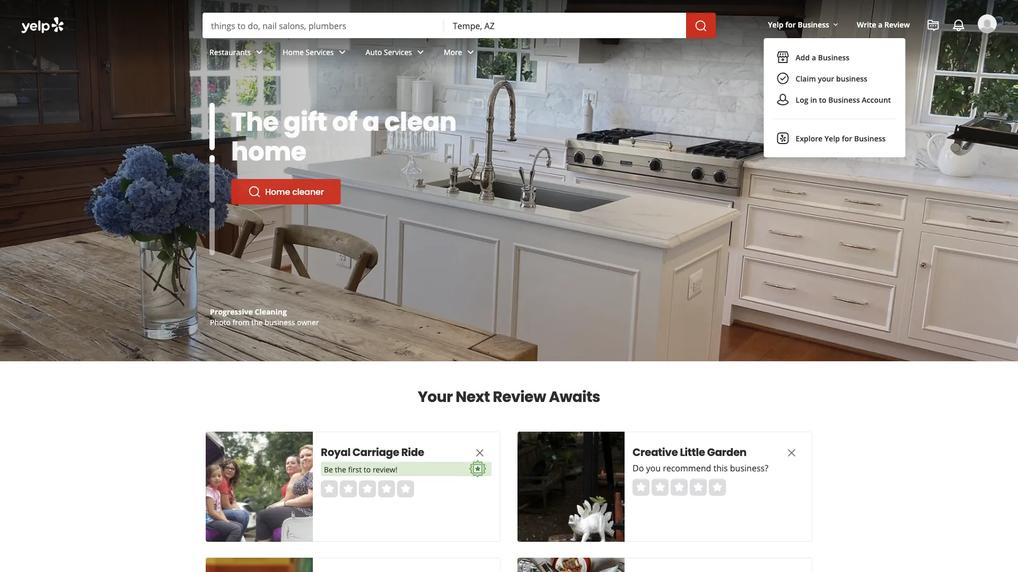 Task type: vqa. For each thing, say whether or not it's contained in the screenshot.
2nd Asada from the top
no



Task type: describe. For each thing, give the bounding box(es) containing it.
explore banner section banner
[[0, 0, 1019, 362]]

garden
[[707, 446, 747, 460]]

24 friends v2 image
[[777, 93, 790, 106]]

log in to business account
[[796, 95, 891, 105]]

photo of royal carriage ride image
[[206, 432, 313, 543]]

24 claim v2 image
[[777, 72, 790, 85]]

search image
[[695, 20, 708, 32]]

progressive
[[210, 307, 253, 317]]

gift
[[284, 104, 327, 140]]

a for add
[[812, 52, 816, 62]]

16 chevron down v2 image
[[832, 21, 840, 29]]

a inside the gift of a clean home
[[363, 104, 380, 140]]

home
[[231, 134, 306, 169]]

services for home services
[[306, 47, 334, 57]]

none field find
[[211, 20, 436, 31]]

dismiss card image for ride
[[474, 447, 486, 460]]

business?
[[730, 463, 769, 475]]

more link
[[436, 38, 486, 69]]

bone & broth link
[[210, 307, 259, 317]]

clean
[[385, 104, 457, 140]]

1 horizontal spatial yelp
[[825, 133, 840, 144]]

your
[[418, 387, 453, 408]]

0 horizontal spatial to
[[364, 465, 371, 475]]

awaits
[[549, 387, 601, 408]]

0 vertical spatial for
[[786, 19, 796, 29]]

next
[[456, 387, 490, 408]]

(no rating) image for little
[[633, 480, 726, 497]]

bone & broth photo from the business owner
[[210, 307, 319, 328]]

perfection
[[231, 134, 365, 169]]

the inside progressive cleaning photo from the business owner
[[252, 318, 263, 328]]

account
[[862, 95, 891, 105]]

home for home services
[[283, 47, 304, 57]]

&
[[231, 307, 236, 317]]

in
[[811, 95, 817, 105]]

write a review
[[857, 19, 910, 29]]

rating element for carriage
[[321, 481, 414, 498]]

rating element for little
[[633, 480, 726, 497]]

24 yelp for biz v2 image
[[777, 132, 790, 145]]

carriage
[[353, 446, 399, 460]]

business inside bone & broth photo from the business owner
[[265, 318, 295, 328]]

none field near
[[453, 20, 678, 31]]

log in to business account button
[[773, 89, 897, 110]]

royal carriage ride link
[[321, 446, 454, 460]]

restaurants
[[210, 47, 251, 57]]

the inside bone & broth photo from the business owner
[[252, 318, 263, 328]]

add
[[796, 52, 810, 62]]

notifications image
[[953, 19, 966, 32]]

write a review link
[[853, 15, 915, 34]]

first
[[348, 465, 362, 475]]

home for home cleaner
[[265, 186, 290, 198]]

home services link
[[274, 38, 357, 69]]

review!
[[373, 465, 398, 475]]

log
[[796, 95, 809, 105]]

auto services
[[366, 47, 412, 57]]

business categories element
[[201, 38, 997, 69]]

the gift of a clean home
[[231, 104, 457, 169]]

ride
[[401, 446, 424, 460]]

photo inside progressive cleaning photo from the business owner
[[210, 318, 231, 328]]

creative
[[633, 446, 678, 460]]

business inside log in to business account button
[[829, 95, 860, 105]]

cleaner
[[292, 186, 324, 198]]

24 chevron down v2 image
[[336, 46, 349, 59]]

1 vertical spatial for
[[842, 133, 853, 144]]

write
[[857, 19, 877, 29]]

creative little garden
[[633, 446, 747, 460]]

business inside the yelp for business button
[[798, 19, 830, 29]]

from inside bone & broth photo from the business owner
[[233, 318, 250, 328]]

select slide image
[[210, 103, 215, 150]]

business inside progressive cleaning photo from the business owner
[[265, 318, 295, 328]]

from inside progressive cleaning photo from the business owner
[[233, 318, 250, 328]]

little
[[680, 446, 705, 460]]

steamy,
[[231, 104, 339, 140]]

recommend
[[663, 463, 712, 475]]



Task type: locate. For each thing, give the bounding box(es) containing it.
a right of
[[363, 104, 380, 140]]

photo of creative little garden image
[[518, 432, 625, 543]]

Near text field
[[453, 20, 678, 31]]

0 vertical spatial review
[[885, 19, 910, 29]]

24 search v2 image
[[248, 186, 261, 198]]

explore yelp for business button
[[773, 128, 897, 149]]

a right add in the right top of the page
[[812, 52, 816, 62]]

add a business
[[796, 52, 850, 62]]

0 horizontal spatial services
[[306, 47, 334, 57]]

rating element
[[633, 480, 726, 497], [321, 481, 414, 498]]

business inside "add a business" button
[[818, 52, 850, 62]]

review for next
[[493, 387, 546, 408]]

more
[[444, 47, 462, 57]]

None search field
[[0, 0, 1019, 158], [203, 13, 718, 38], [0, 0, 1019, 158], [203, 13, 718, 38]]

business left 16 chevron down v2 image
[[798, 19, 830, 29]]

Find text field
[[211, 20, 436, 31]]

business
[[837, 73, 868, 84], [265, 318, 295, 328], [265, 318, 295, 328]]

claim your business
[[796, 73, 868, 84]]

1 dismiss card image from the left
[[474, 447, 486, 460]]

broth
[[238, 307, 259, 317]]

of
[[332, 104, 357, 140]]

0 horizontal spatial (no rating) image
[[321, 481, 414, 498]]

do
[[633, 463, 644, 475]]

projects image
[[927, 19, 940, 32]]

24 chevron down v2 image right restaurants at the top left of the page
[[253, 46, 266, 59]]

yelp
[[768, 19, 784, 29], [825, 133, 840, 144]]

24 chevron down v2 image inside the restaurants link
[[253, 46, 266, 59]]

1 horizontal spatial services
[[384, 47, 412, 57]]

1 vertical spatial to
[[364, 465, 371, 475]]

dismiss card image for garden
[[786, 447, 798, 460]]

business up claim your business button
[[818, 52, 850, 62]]

auto services link
[[357, 38, 436, 69]]

your next review awaits
[[418, 387, 601, 408]]

for right explore
[[842, 133, 853, 144]]

be
[[324, 465, 333, 475]]

kendall p. image
[[978, 14, 997, 33]]

24 chevron down v2 image
[[253, 46, 266, 59], [414, 46, 427, 59], [465, 46, 477, 59]]

1 horizontal spatial a
[[812, 52, 816, 62]]

salty,
[[344, 104, 416, 140]]

(no rating) image down be the first to review!
[[321, 481, 414, 498]]

home
[[283, 47, 304, 57], [265, 186, 290, 198]]

2 services from the left
[[384, 47, 412, 57]]

1 vertical spatial review
[[493, 387, 546, 408]]

yelp up 24 add biz v2 icon
[[768, 19, 784, 29]]

0 horizontal spatial for
[[786, 19, 796, 29]]

owner inside progressive cleaning photo from the business owner
[[297, 318, 319, 328]]

a
[[879, 19, 883, 29], [812, 52, 816, 62], [363, 104, 380, 140]]

restaurants link
[[201, 38, 274, 69]]

0 horizontal spatial a
[[363, 104, 380, 140]]

2 horizontal spatial a
[[879, 19, 883, 29]]

1 horizontal spatial (no rating) image
[[633, 480, 726, 497]]

services right auto
[[384, 47, 412, 57]]

add a business button
[[773, 47, 897, 68]]

24 add biz v2 image
[[777, 51, 790, 64]]

claim
[[796, 73, 816, 84]]

rating element down be the first to review!
[[321, 481, 414, 498]]

business
[[798, 19, 830, 29], [818, 52, 850, 62], [829, 95, 860, 105], [855, 133, 886, 144]]

2 dismiss card image from the left
[[786, 447, 798, 460]]

24 search v2 image
[[248, 186, 261, 198]]

the
[[252, 318, 263, 328], [252, 318, 263, 328], [335, 465, 346, 475]]

1 horizontal spatial 24 chevron down v2 image
[[414, 46, 427, 59]]

1 horizontal spatial for
[[842, 133, 853, 144]]

photo of culinary dropout image
[[518, 559, 625, 573]]

from
[[233, 318, 250, 328], [233, 318, 250, 328]]

a inside button
[[812, 52, 816, 62]]

2 24 chevron down v2 image from the left
[[414, 46, 427, 59]]

pho
[[265, 186, 281, 198]]

owner inside bone & broth photo from the business owner
[[297, 318, 319, 328]]

None radio
[[671, 480, 688, 497], [690, 480, 707, 497], [359, 481, 376, 498], [378, 481, 395, 498], [671, 480, 688, 497], [690, 480, 707, 497], [359, 481, 376, 498], [378, 481, 395, 498]]

home cleaner link
[[231, 179, 341, 205]]

business down "account"
[[855, 133, 886, 144]]

review right next on the bottom left of page
[[493, 387, 546, 408]]

24 chevron down v2 image for auto services
[[414, 46, 427, 59]]

this
[[714, 463, 728, 475]]

24 chevron down v2 image inside more link
[[465, 46, 477, 59]]

pho link
[[231, 179, 298, 205]]

1 horizontal spatial rating element
[[633, 480, 726, 497]]

do you recommend this business?
[[633, 463, 769, 475]]

review right write
[[885, 19, 910, 29]]

a for write
[[879, 19, 883, 29]]

dismiss card image
[[474, 447, 486, 460], [786, 447, 798, 460]]

2 vertical spatial a
[[363, 104, 380, 140]]

photo of color factory image
[[206, 559, 313, 573]]

services left 24 chevron down v2 icon
[[306, 47, 334, 57]]

home inside the home services link
[[283, 47, 304, 57]]

0 horizontal spatial review
[[493, 387, 546, 408]]

be the first to review!
[[324, 465, 398, 475]]

you
[[646, 463, 661, 475]]

(no rating) image down recommend
[[633, 480, 726, 497]]

1 horizontal spatial review
[[885, 19, 910, 29]]

yelp for business
[[768, 19, 830, 29]]

home cleaner
[[265, 186, 324, 198]]

1 24 chevron down v2 image from the left
[[253, 46, 266, 59]]

home down find field
[[283, 47, 304, 57]]

1 horizontal spatial none field
[[453, 20, 678, 31]]

cleaning
[[255, 307, 287, 317]]

home services
[[283, 47, 334, 57]]

auto
[[366, 47, 382, 57]]

explore
[[796, 133, 823, 144]]

none field up business categories element
[[453, 20, 678, 31]]

1 vertical spatial a
[[812, 52, 816, 62]]

1 horizontal spatial dismiss card image
[[786, 447, 798, 460]]

1 services from the left
[[306, 47, 334, 57]]

for up 24 add biz v2 icon
[[786, 19, 796, 29]]

to right in
[[819, 95, 827, 105]]

(no rating) image for carriage
[[321, 481, 414, 498]]

firstreview image
[[467, 459, 489, 480]]

0 vertical spatial home
[[283, 47, 304, 57]]

the
[[231, 104, 279, 140]]

claim your business button
[[773, 68, 897, 89]]

24 chevron down v2 image right more
[[465, 46, 477, 59]]

yelp right explore
[[825, 133, 840, 144]]

0 horizontal spatial dismiss card image
[[474, 447, 486, 460]]

review
[[885, 19, 910, 29], [493, 387, 546, 408]]

review inside user actions element
[[885, 19, 910, 29]]

to inside button
[[819, 95, 827, 105]]

owner
[[297, 318, 319, 328], [297, 318, 319, 328]]

0 horizontal spatial yelp
[[768, 19, 784, 29]]

review for a
[[885, 19, 910, 29]]

photo inside bone & broth photo from the business owner
[[210, 318, 231, 328]]

0 horizontal spatial none field
[[211, 20, 436, 31]]

none field up the home services link
[[211, 20, 436, 31]]

0 horizontal spatial 24 chevron down v2 image
[[253, 46, 266, 59]]

1 vertical spatial home
[[265, 186, 290, 198]]

creative little garden link
[[633, 446, 766, 460]]

steamy, salty, perfection
[[231, 104, 416, 169]]

2 horizontal spatial 24 chevron down v2 image
[[465, 46, 477, 59]]

None radio
[[633, 480, 650, 497], [652, 480, 669, 497], [709, 480, 726, 497], [321, 481, 338, 498], [340, 481, 357, 498], [397, 481, 414, 498], [633, 480, 650, 497], [652, 480, 669, 497], [709, 480, 726, 497], [321, 481, 338, 498], [340, 481, 357, 498], [397, 481, 414, 498]]

royal carriage ride
[[321, 446, 424, 460]]

explore yelp for business
[[796, 133, 886, 144]]

royal
[[321, 446, 351, 460]]

1 none field from the left
[[211, 20, 436, 31]]

to
[[819, 95, 827, 105], [364, 465, 371, 475]]

business inside explore yelp for business button
[[855, 133, 886, 144]]

0 vertical spatial to
[[819, 95, 827, 105]]

1 vertical spatial yelp
[[825, 133, 840, 144]]

bone
[[210, 307, 229, 317]]

services for auto services
[[384, 47, 412, 57]]

business inside button
[[837, 73, 868, 84]]

services
[[306, 47, 334, 57], [384, 47, 412, 57]]

(no rating) image
[[633, 480, 726, 497], [321, 481, 414, 498]]

a right write
[[879, 19, 883, 29]]

1 horizontal spatial to
[[819, 95, 827, 105]]

None field
[[211, 20, 436, 31], [453, 20, 678, 31]]

0 horizontal spatial rating element
[[321, 481, 414, 498]]

to right first
[[364, 465, 371, 475]]

business down claim your business button
[[829, 95, 860, 105]]

24 chevron down v2 image inside auto services link
[[414, 46, 427, 59]]

0 vertical spatial yelp
[[768, 19, 784, 29]]

rating element down recommend
[[633, 480, 726, 497]]

24 chevron down v2 image right auto services
[[414, 46, 427, 59]]

progressive cleaning link
[[210, 307, 287, 317]]

0 vertical spatial a
[[879, 19, 883, 29]]

yelp for business button
[[764, 15, 845, 34]]

24 chevron down v2 image for more
[[465, 46, 477, 59]]

24 chevron down v2 image for restaurants
[[253, 46, 266, 59]]

for
[[786, 19, 796, 29], [842, 133, 853, 144]]

user actions element
[[760, 13, 1012, 158]]

home inside home cleaner link
[[265, 186, 290, 198]]

2 none field from the left
[[453, 20, 678, 31]]

your
[[818, 73, 835, 84]]

3 24 chevron down v2 image from the left
[[465, 46, 477, 59]]

photo
[[210, 318, 231, 328], [210, 318, 231, 328]]

home right 24 search v2 image
[[265, 186, 290, 198]]

progressive cleaning photo from the business owner
[[210, 307, 319, 328]]



